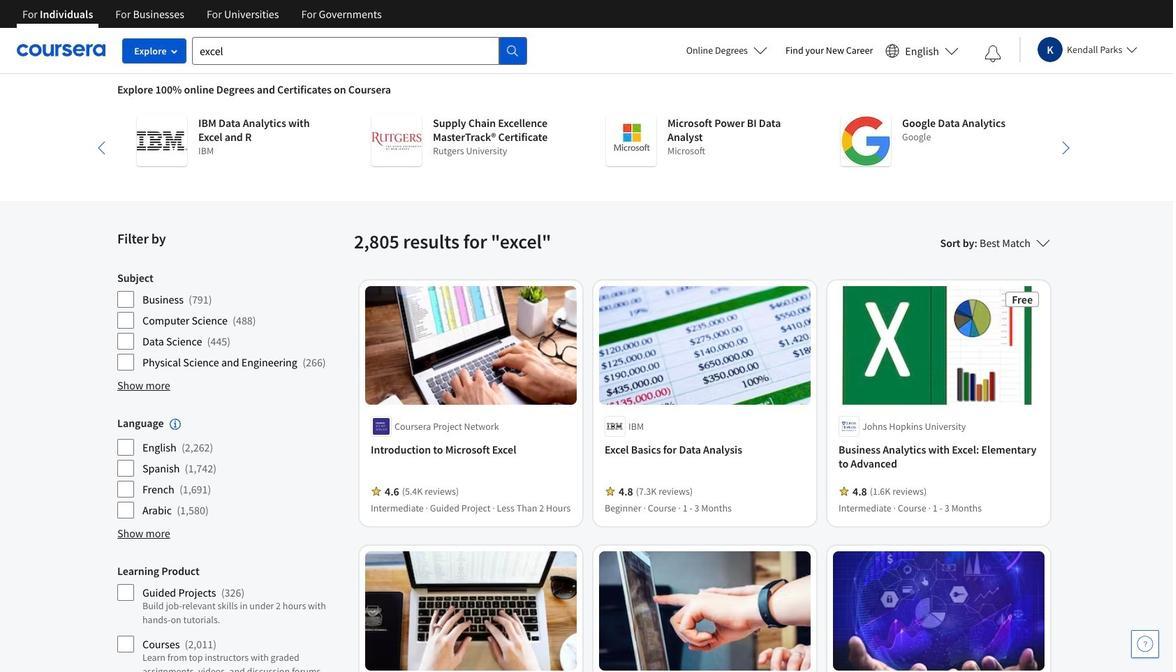 Task type: describe. For each thing, give the bounding box(es) containing it.
coursera image
[[17, 39, 105, 62]]

3 group from the top
[[117, 565, 346, 673]]

information about this filter group image
[[169, 419, 181, 430]]

What do you want to learn? text field
[[192, 37, 499, 65]]



Task type: locate. For each thing, give the bounding box(es) containing it.
None search field
[[192, 37, 527, 65]]

2 group from the top
[[117, 416, 346, 520]]

rutgers university image
[[372, 116, 422, 166]]

group
[[117, 271, 346, 372], [117, 416, 346, 520], [117, 565, 346, 673]]

help center image
[[1137, 636, 1154, 653]]

banner navigation
[[11, 0, 393, 28]]

google image
[[841, 116, 891, 166]]

1 group from the top
[[117, 271, 346, 372]]

microsoft image
[[606, 116, 657, 166]]

0 vertical spatial group
[[117, 271, 346, 372]]

ibm image
[[137, 116, 187, 166]]

2 vertical spatial group
[[117, 565, 346, 673]]

1 vertical spatial group
[[117, 416, 346, 520]]



Task type: vqa. For each thing, say whether or not it's contained in the screenshot.
Level
no



